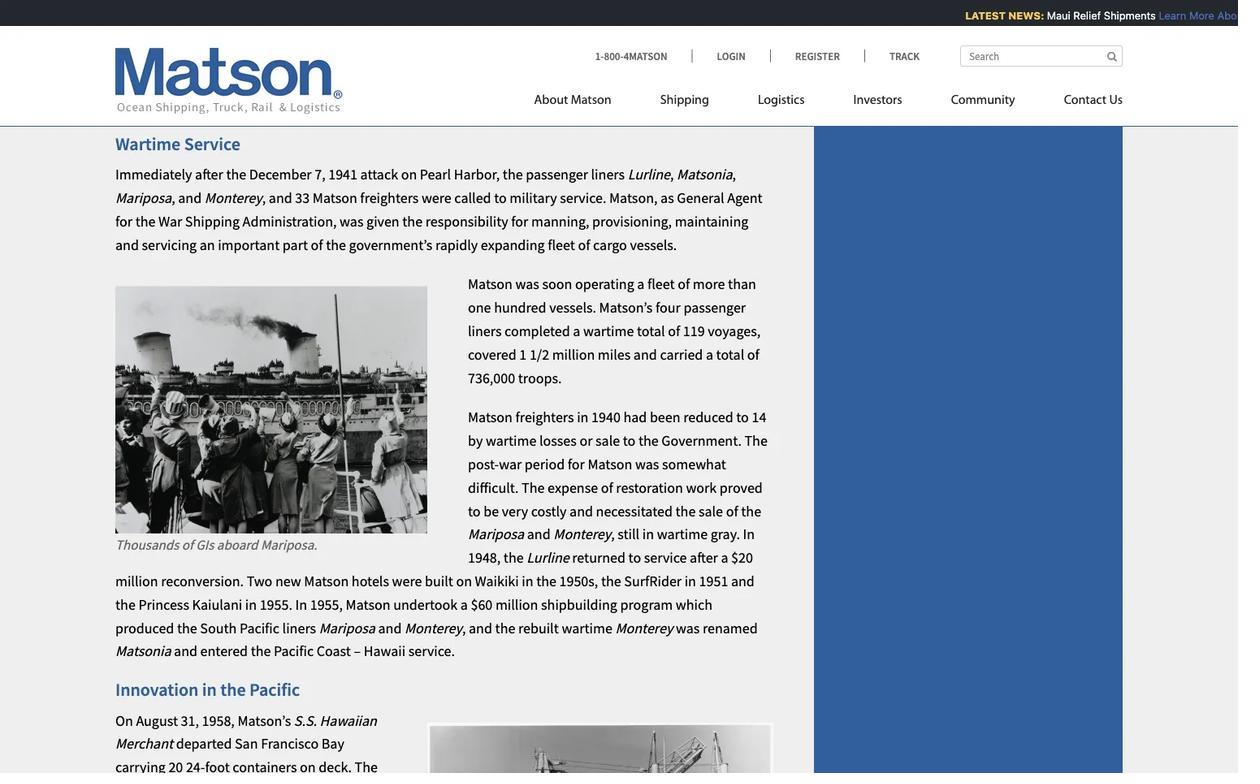 Task type: vqa. For each thing, say whether or not it's contained in the screenshot.
vessels. in Matson was soon operating a fleet of more than one hundred vessels. Matson's four passenger liners completed a wartime total of 119 voyages, covered 1 1/2 million miles and carried a total of 736,000 troops.
yes



Task type: locate. For each thing, give the bounding box(es) containing it.
1 vertical spatial pacific
[[274, 643, 314, 661]]

community
[[951, 94, 1015, 107]]

was left given in the left top of the page
[[340, 213, 364, 231]]

difficult.
[[468, 479, 519, 497]]

immediately after the december 7, 1941 attack on pearl harbor, the passenger liners lurline , matsonia , mariposa , and monterey
[[115, 166, 736, 207]]

0 horizontal spatial by
[[220, 76, 234, 93]]

matson down or
[[588, 456, 632, 474]]

the left the south
[[177, 619, 197, 638]]

0 horizontal spatial the
[[522, 479, 545, 497]]

somewhat
[[662, 456, 726, 474]]

vessels.
[[630, 236, 677, 254], [549, 299, 596, 317]]

1 vertical spatial fleet
[[647, 276, 675, 294]]

were down pearl
[[422, 189, 452, 207]]

expanding
[[481, 236, 545, 254]]

logistics link
[[734, 86, 829, 119]]

program
[[620, 596, 673, 614]]

1
[[519, 346, 527, 364]]

7,
[[315, 166, 325, 184]]

lurline
[[628, 166, 670, 184], [527, 549, 569, 567]]

in right 'waikiki'
[[522, 573, 533, 591]]

gis
[[196, 537, 214, 554]]

2 horizontal spatial on
[[456, 573, 472, 591]]

the down "had" at the right of page
[[638, 432, 659, 450]]

1 horizontal spatial matson's
[[599, 299, 653, 317]]

0 vertical spatial by
[[220, 76, 234, 93]]

1 horizontal spatial liners
[[468, 322, 502, 341]]

hawaii
[[364, 643, 406, 661]]

2 vertical spatial liners
[[282, 619, 316, 638]]

4matson
[[624, 49, 667, 63]]

expense
[[548, 479, 598, 497]]

1 horizontal spatial after
[[690, 549, 718, 567]]

vessels. down the 'provisioning,'
[[630, 236, 677, 254]]

to inside , and 33 matson freighters were called to military service. matson, as general agent for the war shipping administration, was given the responsibility for manning, provisioning, maintaining and servicing an important part of the government's rapidly expanding fleet of cargo vessels.
[[494, 189, 507, 207]]

2 vertical spatial pacific
[[249, 679, 300, 701]]

aboard
[[217, 537, 258, 554]]

mariposa inside immediately after the december 7, 1941 attack on pearl harbor, the passenger liners lurline , matsonia , mariposa , and monterey
[[115, 189, 172, 207]]

1 horizontal spatial lurline
[[628, 166, 670, 184]]

shipping inside , and 33 matson freighters were called to military service. matson, as general agent for the war shipping administration, was given the responsibility for manning, provisioning, maintaining and servicing an important part of the government's rapidly expanding fleet of cargo vessels.
[[185, 213, 240, 231]]

matsonia inside immediately after the december 7, 1941 attack on pearl harbor, the passenger liners lurline , matsonia , mariposa , and monterey
[[677, 166, 732, 184]]

for up expense
[[568, 456, 585, 474]]

0 vertical spatial sale
[[595, 432, 620, 450]]

wartime down the shipbuilding
[[562, 619, 612, 638]]

work
[[686, 479, 717, 497]]

rebuilt
[[518, 619, 559, 638]]

2 horizontal spatial mariposa
[[468, 526, 524, 544]]

learn
[[1153, 9, 1180, 22]]

1 horizontal spatial freighters
[[516, 409, 574, 427]]

shipbuilding
[[541, 596, 617, 614]]

million right the 1/2
[[552, 346, 595, 364]]

passenger inside matson was soon operating a fleet of more than one hundred vessels. matson's four passenger liners completed a wartime total of 119 voyages, covered 1 1/2 million miles and carried a total of 736,000 troops.
[[684, 299, 746, 317]]

0 horizontal spatial lurline
[[527, 549, 569, 567]]

wartime inside , still in wartime gray. in 1948, the
[[657, 526, 708, 544]]

pacific left coast
[[274, 643, 314, 661]]

million down 'waikiki'
[[495, 596, 538, 614]]

0 vertical spatial freighters
[[360, 189, 419, 207]]

mariposa up "–"
[[319, 619, 375, 638]]

0 vertical spatial about
[[1211, 9, 1238, 22]]

monterey up returned
[[553, 526, 611, 544]]

1 vertical spatial after
[[690, 549, 718, 567]]

the right "entered"
[[251, 643, 271, 661]]

liners up matson,
[[591, 166, 625, 184]]

monterey up important
[[205, 189, 262, 207]]

in right gray.
[[743, 526, 755, 544]]

1955.
[[260, 596, 292, 614]]

in
[[577, 409, 589, 427], [642, 526, 654, 544], [522, 573, 533, 591], [685, 573, 696, 591], [245, 596, 257, 614], [202, 679, 217, 701]]

by inside cocktail menu art by charles w. bartlett, 1927.
[[220, 76, 234, 93]]

about right more
[[1211, 9, 1238, 22]]

mariposa down "be"
[[468, 526, 524, 544]]

0 horizontal spatial for
[[115, 213, 132, 231]]

1 vertical spatial vessels.
[[549, 299, 596, 317]]

1 horizontal spatial sale
[[699, 502, 723, 521]]

1 vertical spatial were
[[392, 573, 422, 591]]

on left pearl
[[401, 166, 417, 184]]

matson down 1950s.
[[571, 94, 611, 107]]

fleet down manning,
[[548, 236, 575, 254]]

0 vertical spatial passenger
[[526, 166, 588, 184]]

1 vertical spatial lurline
[[527, 549, 569, 567]]

0 horizontal spatial mariposa
[[115, 189, 172, 207]]

2 horizontal spatial liners
[[591, 166, 625, 184]]

liners inside matson was soon operating a fleet of more than one hundred vessels. matson's four passenger liners completed a wartime total of 119 voyages, covered 1 1/2 million miles and carried a total of 736,000 troops.
[[468, 322, 502, 341]]

shipping
[[660, 94, 709, 107], [185, 213, 240, 231]]

0 vertical spatial lurline
[[628, 166, 670, 184]]

0 horizontal spatial million
[[115, 573, 158, 591]]

renamed
[[703, 619, 758, 638]]

matsonia up general
[[677, 166, 732, 184]]

the down period
[[522, 479, 545, 497]]

by
[[220, 76, 234, 93], [468, 432, 483, 450]]

0 horizontal spatial service.
[[408, 643, 455, 661]]

a right operating
[[637, 276, 645, 294]]

1 vertical spatial service.
[[408, 643, 455, 661]]

matson inside , and 33 matson freighters were called to military service. matson, as general agent for the war shipping administration, was given the responsibility for manning, provisioning, maintaining and servicing an important part of the government's rapidly expanding fleet of cargo vessels.
[[313, 189, 357, 207]]

0 horizontal spatial shipping
[[185, 213, 240, 231]]

of left 119
[[668, 322, 680, 341]]

0 vertical spatial pacific
[[240, 619, 279, 638]]

2 horizontal spatial for
[[568, 456, 585, 474]]

1 vertical spatial total
[[716, 346, 744, 364]]

a right carried
[[706, 346, 713, 364]]

2 vertical spatial on
[[300, 759, 316, 773]]

the down returned
[[601, 573, 621, 591]]

mariposa down immediately
[[115, 189, 172, 207]]

1 vertical spatial about
[[534, 94, 568, 107]]

hawaiian
[[320, 712, 377, 730]]

0 vertical spatial million
[[552, 346, 595, 364]]

four
[[656, 299, 681, 317]]

0 horizontal spatial total
[[637, 322, 665, 341]]

harbor,
[[454, 166, 500, 184]]

an
[[200, 236, 215, 254]]

after up 1951
[[690, 549, 718, 567]]

for
[[115, 213, 132, 231], [511, 213, 528, 231], [568, 456, 585, 474]]

0 horizontal spatial sale
[[595, 432, 620, 450]]

and up war
[[178, 189, 202, 207]]

1 horizontal spatial passenger
[[684, 299, 746, 317]]

s.s.
[[294, 712, 317, 730]]

1 vertical spatial matsonia
[[115, 643, 171, 661]]

1 horizontal spatial the
[[745, 432, 768, 450]]

community link
[[927, 86, 1040, 119]]

0 vertical spatial service.
[[560, 189, 606, 207]]

service. up manning,
[[560, 189, 606, 207]]

freighters
[[360, 189, 419, 207], [516, 409, 574, 427]]

princess
[[138, 596, 189, 614]]

1 horizontal spatial by
[[468, 432, 483, 450]]

art
[[201, 76, 217, 93]]

search image
[[1107, 51, 1117, 61]]

in right 1955.
[[295, 596, 307, 614]]

matson's
[[599, 299, 653, 317], [238, 712, 291, 730]]

was inside matson freighters in 1940 had been reduced to 14 by wartime losses or sale to the government. the post-war period for matson was somewhat difficult. the expense of restoration work proved to be very costly and necessitated the sale of the mariposa and monterey
[[635, 456, 659, 474]]

pacific up s.s.
[[249, 679, 300, 701]]

0 vertical spatial fleet
[[548, 236, 575, 254]]

1-800-4matson
[[595, 49, 667, 63]]

1 horizontal spatial matsonia
[[677, 166, 732, 184]]

0 horizontal spatial fleet
[[548, 236, 575, 254]]

for up expanding
[[511, 213, 528, 231]]

1 horizontal spatial vessels.
[[630, 236, 677, 254]]

by right art
[[220, 76, 234, 93]]

sale
[[595, 432, 620, 450], [699, 502, 723, 521]]

matson was soon operating a fleet of more than one hundred vessels. matson's four passenger liners completed a wartime total of 119 voyages, covered 1 1/2 million miles and carried a total of 736,000 troops.
[[468, 276, 761, 387]]

0 vertical spatial were
[[422, 189, 452, 207]]

shipping inside top menu navigation
[[660, 94, 709, 107]]

in right still
[[642, 526, 654, 544]]

the down work
[[676, 502, 696, 521]]

the up 'waikiki'
[[504, 549, 524, 567]]

wartime up 'service'
[[657, 526, 708, 544]]

pacific down 1955.
[[240, 619, 279, 638]]

,
[[511, 57, 514, 74], [670, 166, 674, 184], [732, 166, 736, 184], [172, 189, 175, 207], [262, 189, 266, 207], [611, 526, 615, 544], [462, 619, 466, 638]]

lurline up "1950s,"
[[527, 549, 569, 567]]

about matson link
[[534, 86, 636, 119]]

honolulu
[[517, 57, 571, 74]]

1 vertical spatial passenger
[[684, 299, 746, 317]]

matson up the one
[[468, 276, 513, 294]]

investors
[[853, 94, 902, 107]]

freighters up losses
[[516, 409, 574, 427]]

one
[[468, 299, 491, 317]]

2 vertical spatial million
[[495, 596, 538, 614]]

1951
[[699, 573, 728, 591]]

matson's down operating
[[599, 299, 653, 317]]

0 horizontal spatial in
[[295, 596, 307, 614]]

sale down work
[[699, 502, 723, 521]]

24-
[[186, 759, 205, 773]]

in up 1958, at the bottom left
[[202, 679, 217, 701]]

innovation in the pacific
[[115, 679, 300, 701]]

after down service
[[195, 166, 223, 184]]

1 vertical spatial sale
[[699, 502, 723, 521]]

0 horizontal spatial matson's
[[238, 712, 291, 730]]

0 vertical spatial matsonia
[[677, 166, 732, 184]]

0 horizontal spatial after
[[195, 166, 223, 184]]

0 vertical spatial after
[[195, 166, 223, 184]]

very
[[502, 502, 528, 521]]

returned to service after a $20 million reconversion. two new matson hotels were built on waikiki in the 1950s, the surfrider in 1951 and the princess kaiulani in 1955. in 1955, matson undertook a $60 million shipbuilding program which produced the south pacific liners
[[115, 549, 755, 638]]

1 horizontal spatial on
[[401, 166, 417, 184]]

operating
[[575, 276, 634, 294]]

on august 31, 1958, matson's s.s. hawaiian merchant
[[115, 712, 377, 754]]

the inside , still in wartime gray. in 1948, the
[[504, 549, 524, 567]]

was up the hundred
[[516, 276, 539, 294]]

lurline up matson,
[[628, 166, 670, 184]]

monterey inside immediately after the december 7, 1941 attack on pearl harbor, the passenger liners lurline , matsonia , mariposa , and monterey
[[205, 189, 262, 207]]

total down four
[[637, 322, 665, 341]]

was down which in the right bottom of the page
[[676, 619, 700, 638]]

1 vertical spatial in
[[295, 596, 307, 614]]

1/2
[[530, 346, 549, 364]]

in inside , still in wartime gray. in 1948, the
[[743, 526, 755, 544]]

on right built
[[456, 573, 472, 591]]

mariposa inside matson freighters in 1940 had been reduced to 14 by wartime losses or sale to the government. the post-war period for matson was somewhat difficult. the expense of restoration work proved to be very costly and necessitated the sale of the mariposa and monterey
[[468, 526, 524, 544]]

shipping up an
[[185, 213, 240, 231]]

the down 14
[[745, 432, 768, 450]]

1 horizontal spatial total
[[716, 346, 744, 364]]

0 vertical spatial on
[[401, 166, 417, 184]]

1 horizontal spatial in
[[743, 526, 755, 544]]

0 vertical spatial mariposa
[[115, 189, 172, 207]]

wartime inside matson freighters in 1940 had been reduced to 14 by wartime losses or sale to the government. the post-war period for matson was somewhat difficult. the expense of restoration work proved to be very costly and necessitated the sale of the mariposa and monterey
[[486, 432, 536, 450]]

francisco
[[261, 735, 319, 754]]

losses
[[539, 432, 577, 450]]

wartime up war
[[486, 432, 536, 450]]

119
[[683, 322, 705, 341]]

pearl
[[420, 166, 451, 184]]

1 horizontal spatial fleet
[[647, 276, 675, 294]]

register
[[795, 49, 840, 63]]

1 horizontal spatial shipping
[[660, 94, 709, 107]]

0 vertical spatial vessels.
[[630, 236, 677, 254]]

0 horizontal spatial on
[[300, 759, 316, 773]]

1 vertical spatial by
[[468, 432, 483, 450]]

service. right "hawaii"
[[408, 643, 455, 661]]

login
[[717, 49, 746, 63]]

1 vertical spatial shipping
[[185, 213, 240, 231]]

was up the restoration
[[635, 456, 659, 474]]

to inside returned to service after a $20 million reconversion. two new matson hotels were built on waikiki in the 1950s, the surfrider in 1951 and the princess kaiulani in 1955. in 1955, matson undertook a $60 million shipbuilding program which produced the south pacific liners
[[628, 549, 641, 567]]

w.
[[283, 76, 297, 93]]

2 vertical spatial mariposa
[[319, 619, 375, 638]]

0 horizontal spatial passenger
[[526, 166, 588, 184]]

after inside returned to service after a $20 million reconversion. two new matson hotels were built on waikiki in the 1950s, the surfrider in 1951 and the princess kaiulani in 1955. in 1955, matson undertook a $60 million shipbuilding program which produced the south pacific liners
[[690, 549, 718, 567]]

1 vertical spatial on
[[456, 573, 472, 591]]

important
[[218, 236, 280, 254]]

0 horizontal spatial matsonia
[[115, 643, 171, 661]]

was inside , and 33 matson freighters were called to military service. matson, as general agent for the war shipping administration, was given the responsibility for manning, provisioning, maintaining and servicing an important part of the government's rapidly expanding fleet of cargo vessels.
[[340, 213, 364, 231]]

1 vertical spatial mariposa
[[468, 526, 524, 544]]

matsonia inside mariposa and monterey , and the rebuilt wartime monterey was renamed matsonia and entered the pacific coast – hawaii service.
[[115, 643, 171, 661]]

passenger down more
[[684, 299, 746, 317]]

freighters up given in the left top of the page
[[360, 189, 419, 207]]

1 vertical spatial matson's
[[238, 712, 291, 730]]

on inside departed san francisco bay carrying 20 24-foot containers on deck. th
[[300, 759, 316, 773]]

0 vertical spatial in
[[743, 526, 755, 544]]

and
[[178, 189, 202, 207], [269, 189, 292, 207], [115, 236, 139, 254], [634, 346, 657, 364], [570, 502, 593, 521], [527, 526, 551, 544], [731, 573, 755, 591], [378, 619, 402, 638], [469, 619, 492, 638], [174, 643, 197, 661]]

0 horizontal spatial freighters
[[360, 189, 419, 207]]

0 horizontal spatial liners
[[282, 619, 316, 638]]

service. inside mariposa and monterey , and the rebuilt wartime monterey was renamed matsonia and entered the pacific coast – hawaii service.
[[408, 643, 455, 661]]

government.
[[662, 432, 742, 450]]

to
[[494, 189, 507, 207], [736, 409, 749, 427], [623, 432, 636, 450], [468, 502, 481, 521], [628, 549, 641, 567]]

in inside matson freighters in 1940 had been reduced to 14 by wartime losses or sale to the government. the post-war period for matson was somewhat difficult. the expense of restoration work proved to be very costly and necessitated the sale of the mariposa and monterey
[[577, 409, 589, 427]]

provisioning,
[[592, 213, 672, 231]]

soon
[[542, 276, 572, 294]]

the left rebuilt
[[495, 619, 515, 638]]

mariposa inside mariposa and monterey , and the rebuilt wartime monterey was renamed matsonia and entered the pacific coast – hawaii service.
[[319, 619, 375, 638]]

a
[[637, 276, 645, 294], [573, 322, 580, 341], [706, 346, 713, 364], [721, 549, 728, 567], [460, 596, 468, 614]]

monterey
[[205, 189, 262, 207], [553, 526, 611, 544], [405, 619, 462, 638], [615, 619, 673, 638]]

service.
[[560, 189, 606, 207], [408, 643, 455, 661]]

and left the 33
[[269, 189, 292, 207]]

the
[[226, 166, 246, 184], [503, 166, 523, 184], [135, 213, 156, 231], [402, 213, 423, 231], [326, 236, 346, 254], [638, 432, 659, 450], [676, 502, 696, 521], [741, 502, 761, 521], [504, 549, 524, 567], [536, 573, 556, 591], [601, 573, 621, 591], [115, 596, 136, 614], [177, 619, 197, 638], [495, 619, 515, 638], [251, 643, 271, 661], [220, 679, 246, 701]]

liners down the one
[[468, 322, 502, 341]]

track
[[889, 49, 920, 63]]

1 horizontal spatial mariposa
[[319, 619, 375, 638]]

, inside mariposa and monterey , and the rebuilt wartime monterey was renamed matsonia and entered the pacific coast – hawaii service.
[[462, 619, 466, 638]]

the right part
[[326, 236, 346, 254]]

agent
[[727, 189, 763, 207]]

million inside matson was soon operating a fleet of more than one hundred vessels. matson's four passenger liners completed a wartime total of 119 voyages, covered 1 1/2 million miles and carried a total of 736,000 troops.
[[552, 346, 595, 364]]

of left gis
[[182, 537, 193, 554]]

lurline inside immediately after the december 7, 1941 attack on pearl harbor, the passenger liners lurline , matsonia , mariposa , and monterey
[[628, 166, 670, 184]]

vessels. down soon
[[549, 299, 596, 317]]

$60
[[471, 596, 493, 614]]

and inside returned to service after a $20 million reconversion. two new matson hotels were built on waikiki in the 1950s, the surfrider in 1951 and the princess kaiulani in 1955. in 1955, matson undertook a $60 million shipbuilding program which produced the south pacific liners
[[731, 573, 755, 591]]

departed san francisco bay carrying 20 24-foot containers on deck. th
[[115, 735, 386, 773]]

shipping down 4matson
[[660, 94, 709, 107]]

to left "be"
[[468, 502, 481, 521]]

0 horizontal spatial about
[[534, 94, 568, 107]]

1 horizontal spatial service.
[[560, 189, 606, 207]]

login link
[[692, 49, 770, 63]]

kaiulani
[[192, 596, 242, 614]]

restoration
[[616, 479, 683, 497]]

fleet inside matson was soon operating a fleet of more than one hundred vessels. matson's four passenger liners completed a wartime total of 119 voyages, covered 1 1/2 million miles and carried a total of 736,000 troops.
[[647, 276, 675, 294]]

0 vertical spatial liners
[[591, 166, 625, 184]]

a right the completed
[[573, 322, 580, 341]]

and right miles
[[634, 346, 657, 364]]

0 vertical spatial matson's
[[599, 299, 653, 317]]

None search field
[[960, 45, 1123, 67]]

0 vertical spatial shipping
[[660, 94, 709, 107]]

0 horizontal spatial vessels.
[[549, 299, 596, 317]]

and down $60
[[469, 619, 492, 638]]

about down honolulu
[[534, 94, 568, 107]]

1 vertical spatial freighters
[[516, 409, 574, 427]]

1 vertical spatial liners
[[468, 322, 502, 341]]

1 horizontal spatial million
[[495, 596, 538, 614]]

2 horizontal spatial million
[[552, 346, 595, 364]]

sale right or
[[595, 432, 620, 450]]

1 horizontal spatial for
[[511, 213, 528, 231]]

were inside returned to service after a $20 million reconversion. two new matson hotels were built on waikiki in the 1950s, the surfrider in 1951 and the princess kaiulani in 1955. in 1955, matson undertook a $60 million shipbuilding program which produced the south pacific liners
[[392, 573, 422, 591]]

million up princess at the bottom of page
[[115, 573, 158, 591]]

fleet up four
[[647, 276, 675, 294]]



Task type: describe. For each thing, give the bounding box(es) containing it.
in down two
[[245, 596, 257, 614]]

and inside matson was soon operating a fleet of more than one hundred vessels. matson's four passenger liners completed a wartime total of 119 voyages, covered 1 1/2 million miles and carried a total of 736,000 troops.
[[634, 346, 657, 364]]

and down costly
[[527, 526, 551, 544]]

matson inside matson was soon operating a fleet of more than one hundred vessels. matson's four passenger liners completed a wartime total of 119 voyages, covered 1 1/2 million miles and carried a total of 736,000 troops.
[[468, 276, 513, 294]]

matson's inside matson was soon operating a fleet of more than one hundred vessels. matson's four passenger liners completed a wartime total of 119 voyages, covered 1 1/2 million miles and carried a total of 736,000 troops.
[[599, 299, 653, 317]]

deck.
[[319, 759, 352, 773]]

returned
[[572, 549, 626, 567]]

monterey down program
[[615, 619, 673, 638]]

period
[[525, 456, 565, 474]]

the up military at top
[[503, 166, 523, 184]]

wartime inside mariposa and monterey , and the rebuilt wartime monterey was renamed matsonia and entered the pacific coast – hawaii service.
[[562, 619, 612, 638]]

1948,
[[468, 549, 501, 567]]

about inside top menu navigation
[[534, 94, 568, 107]]

august
[[136, 712, 178, 730]]

to down "had" at the right of page
[[623, 432, 636, 450]]

in left 1951
[[685, 573, 696, 591]]

Search search field
[[960, 45, 1123, 67]]

and inside immediately after the december 7, 1941 attack on pearl harbor, the passenger liners lurline , matsonia , mariposa , and monterey
[[178, 189, 202, 207]]

1 vertical spatial the
[[522, 479, 545, 497]]

1955,
[[310, 596, 343, 614]]

1-800-4matson link
[[595, 49, 692, 63]]

wartime service
[[115, 133, 240, 155]]

vessels. inside , and 33 matson freighters were called to military service. matson, as general agent for the war shipping administration, was given the responsibility for manning, provisioning, maintaining and servicing an important part of the government's rapidly expanding fleet of cargo vessels.
[[630, 236, 677, 254]]

us
[[1109, 94, 1123, 107]]

, and 33 matson freighters were called to military service. matson, as general agent for the war shipping administration, was given the responsibility for manning, provisioning, maintaining and servicing an important part of the government's rapidly expanding fleet of cargo vessels.
[[115, 189, 763, 254]]

–
[[354, 643, 361, 661]]

produced
[[115, 619, 174, 638]]

1 vertical spatial million
[[115, 573, 158, 591]]

1 horizontal spatial about
[[1211, 9, 1238, 22]]

cargo
[[593, 236, 627, 254]]

hundred
[[494, 299, 546, 317]]

1927.
[[165, 98, 196, 115]]

matson's inside on august 31, 1958, matson's s.s. hawaiian merchant
[[238, 712, 291, 730]]

service
[[184, 133, 240, 155]]

departed
[[176, 735, 232, 754]]

1958,
[[202, 712, 235, 730]]

a left $60
[[460, 596, 468, 614]]

matson inside top menu navigation
[[571, 94, 611, 107]]

of right part
[[311, 236, 323, 254]]

on
[[115, 712, 133, 730]]

menu
[[165, 76, 198, 93]]

surfrider
[[624, 573, 682, 591]]

31,
[[181, 712, 199, 730]]

rapidly
[[435, 236, 478, 254]]

0 vertical spatial total
[[637, 322, 665, 341]]

, inside , and 33 matson freighters were called to military service. matson, as general agent for the war shipping administration, was given the responsibility for manning, provisioning, maintaining and servicing an important part of the government's rapidly expanding fleet of cargo vessels.
[[262, 189, 266, 207]]

blue matson logo with ocean, shipping, truck, rail and logistics written beneath it. image
[[115, 48, 343, 115]]

for inside matson freighters in 1940 had been reduced to 14 by wartime losses or sale to the government. the post-war period for matson was somewhat difficult. the expense of restoration work proved to be very costly and necessitated the sale of the mariposa and monterey
[[568, 456, 585, 474]]

was inside mariposa and monterey , and the rebuilt wartime monterey was renamed matsonia and entered the pacific coast – hawaii service.
[[676, 619, 700, 638]]

cocktail
[[115, 76, 162, 93]]

the up produced
[[115, 596, 136, 614]]

on inside immediately after the december 7, 1941 attack on pearl harbor, the passenger liners lurline , matsonia , mariposa , and monterey
[[401, 166, 417, 184]]

december
[[249, 166, 312, 184]]

mariposa.
[[261, 537, 317, 554]]

which
[[676, 596, 712, 614]]

troops.
[[518, 369, 562, 387]]

was inside matson was soon operating a fleet of more than one hundred vessels. matson's four passenger liners completed a wartime total of 119 voyages, covered 1 1/2 million miles and carried a total of 736,000 troops.
[[516, 276, 539, 294]]

responsibility
[[425, 213, 508, 231]]

matson down hotels
[[346, 596, 390, 614]]

as
[[661, 189, 674, 207]]

war
[[499, 456, 522, 474]]

had
[[623, 409, 647, 427]]

33
[[295, 189, 310, 207]]

of left cargo
[[578, 236, 590, 254]]

0 vertical spatial the
[[745, 432, 768, 450]]

the left war
[[135, 213, 156, 231]]

attack
[[360, 166, 398, 184]]

freighters inside , and 33 matson freighters were called to military service. matson, as general agent for the war shipping administration, was given the responsibility for manning, provisioning, maintaining and servicing an important part of the government's rapidly expanding fleet of cargo vessels.
[[360, 189, 419, 207]]

the down service
[[226, 166, 246, 184]]

undertook
[[393, 596, 458, 614]]

merchant
[[115, 735, 173, 754]]

more
[[693, 276, 725, 294]]

fleet inside , and 33 matson freighters were called to military service. matson, as general agent for the war shipping administration, was given the responsibility for manning, provisioning, maintaining and servicing an important part of the government's rapidly expanding fleet of cargo vessels.
[[548, 236, 575, 254]]

pacific inside mariposa and monterey , and the rebuilt wartime monterey was renamed matsonia and entered the pacific coast – hawaii service.
[[274, 643, 314, 661]]

, still in wartime gray. in 1948, the
[[468, 526, 755, 567]]

miles
[[598, 346, 631, 364]]

vessels. inside matson was soon operating a fleet of more than one hundred vessels. matson's four passenger liners completed a wartime total of 119 voyages, covered 1 1/2 million miles and carried a total of 736,000 troops.
[[549, 299, 596, 317]]

maintaining
[[675, 213, 748, 231]]

called
[[454, 189, 491, 207]]

liners inside returned to service after a $20 million reconversion. two new matson hotels were built on waikiki in the 1950s, the surfrider in 1951 and the princess kaiulani in 1955. in 1955, matson undertook a $60 million shipbuilding program which produced the south pacific liners
[[282, 619, 316, 638]]

investors link
[[829, 86, 927, 119]]

been
[[650, 409, 680, 427]]

736,000
[[468, 369, 515, 387]]

and up "hawaii"
[[378, 619, 402, 638]]

reduced
[[683, 409, 733, 427]]

carrying
[[115, 759, 166, 773]]

the up 1958, at the bottom left
[[220, 679, 246, 701]]

entered
[[200, 643, 248, 661]]

about matson
[[534, 94, 611, 107]]

post-
[[468, 456, 499, 474]]

of left more
[[678, 276, 690, 294]]

were inside , and 33 matson freighters were called to military service. matson, as general agent for the war shipping administration, was given the responsibility for manning, provisioning, maintaining and servicing an important part of the government's rapidly expanding fleet of cargo vessels.
[[422, 189, 452, 207]]

matson up 1955,
[[304, 573, 349, 591]]

the left "1950s,"
[[536, 573, 556, 591]]

general
[[677, 189, 724, 207]]

charles
[[237, 76, 280, 93]]

gray.
[[711, 526, 740, 544]]

foot
[[205, 759, 230, 773]]

top menu navigation
[[534, 86, 1123, 119]]

800-
[[604, 49, 624, 63]]

matson freighters in 1940 had been reduced to 14 by wartime losses or sale to the government. the post-war period for matson was somewhat difficult. the expense of restoration work proved to be very costly and necessitated the sale of the mariposa and monterey
[[468, 409, 768, 544]]

1940
[[591, 409, 621, 427]]

innovation
[[115, 679, 199, 701]]

monterey inside matson freighters in 1940 had been reduced to 14 by wartime losses or sale to the government. the post-war period for matson was somewhat difficult. the expense of restoration work proved to be very costly and necessitated the sale of the mariposa and monterey
[[553, 526, 611, 544]]

of up gray.
[[726, 502, 738, 521]]

war
[[158, 213, 182, 231]]

bartlett,
[[115, 98, 163, 115]]

necessitated
[[596, 502, 673, 521]]

monterey down undertook
[[405, 619, 462, 638]]

given
[[366, 213, 399, 231]]

and left "entered"
[[174, 643, 197, 661]]

wartime inside matson was soon operating a fleet of more than one hundred vessels. matson's four passenger liners completed a wartime total of 119 voyages, covered 1 1/2 million miles and carried a total of 736,000 troops.
[[583, 322, 634, 341]]

of down voyages,
[[747, 346, 759, 364]]

costly
[[531, 502, 567, 521]]

servicing
[[142, 236, 197, 254]]

service. inside , and 33 matson freighters were called to military service. matson, as general agent for the war shipping administration, was given the responsibility for manning, provisioning, maintaining and servicing an important part of the government's rapidly expanding fleet of cargo vessels.
[[560, 189, 606, 207]]

by inside matson freighters in 1940 had been reduced to 14 by wartime losses or sale to the government. the post-war period for matson was somewhat difficult. the expense of restoration work proved to be very costly and necessitated the sale of the mariposa and monterey
[[468, 432, 483, 450]]

, inside , still in wartime gray. in 1948, the
[[611, 526, 615, 544]]

in inside , still in wartime gray. in 1948, the
[[642, 526, 654, 544]]

containers
[[233, 759, 297, 773]]

shipments
[[1098, 9, 1150, 22]]

liners inside immediately after the december 7, 1941 attack on pearl harbor, the passenger liners lurline , matsonia , mariposa , and monterey
[[591, 166, 625, 184]]

and down expense
[[570, 502, 593, 521]]

proved
[[720, 479, 763, 497]]

bay
[[322, 735, 344, 754]]

matson down 736,000
[[468, 409, 513, 427]]

pacific inside returned to service after a $20 million reconversion. two new matson hotels were built on waikiki in the 1950s, the surfrider in 1951 and the princess kaiulani in 1955. in 1955, matson undertook a $60 million shipbuilding program which produced the south pacific liners
[[240, 619, 279, 638]]

1-
[[595, 49, 604, 63]]

in inside returned to service after a $20 million reconversion. two new matson hotels were built on waikiki in the 1950s, the surfrider in 1951 and the princess kaiulani in 1955. in 1955, matson undertook a $60 million shipbuilding program which produced the south pacific liners
[[295, 596, 307, 614]]

waikiki
[[475, 573, 519, 591]]

freighters inside matson freighters in 1940 had been reduced to 14 by wartime losses or sale to the government. the post-war period for matson was somewhat difficult. the expense of restoration work proved to be very costly and necessitated the sale of the mariposa and monterey
[[516, 409, 574, 427]]

or
[[580, 432, 593, 450]]

built
[[425, 573, 453, 591]]

wartime
[[115, 133, 181, 155]]

to left 14
[[736, 409, 749, 427]]

passenger inside immediately after the december 7, 1941 attack on pearl harbor, the passenger liners lurline , matsonia , mariposa , and monterey
[[526, 166, 588, 184]]

the down proved
[[741, 502, 761, 521]]

the right given in the left top of the page
[[402, 213, 423, 231]]

contact us link
[[1040, 86, 1123, 119]]

and left the servicing
[[115, 236, 139, 254]]

a left $20
[[721, 549, 728, 567]]

contact
[[1064, 94, 1106, 107]]

on inside returned to service after a $20 million reconversion. two new matson hotels were built on waikiki in the 1950s, the surfrider in 1951 and the princess kaiulani in 1955. in 1955, matson undertook a $60 million shipbuilding program which produced the south pacific liners
[[456, 573, 472, 591]]

logistics
[[758, 94, 805, 107]]

shipping link
[[636, 86, 734, 119]]

after inside immediately after the december 7, 1941 attack on pearl harbor, the passenger liners lurline , matsonia , mariposa , and monterey
[[195, 166, 223, 184]]

south
[[200, 619, 237, 638]]

of right expense
[[601, 479, 613, 497]]



